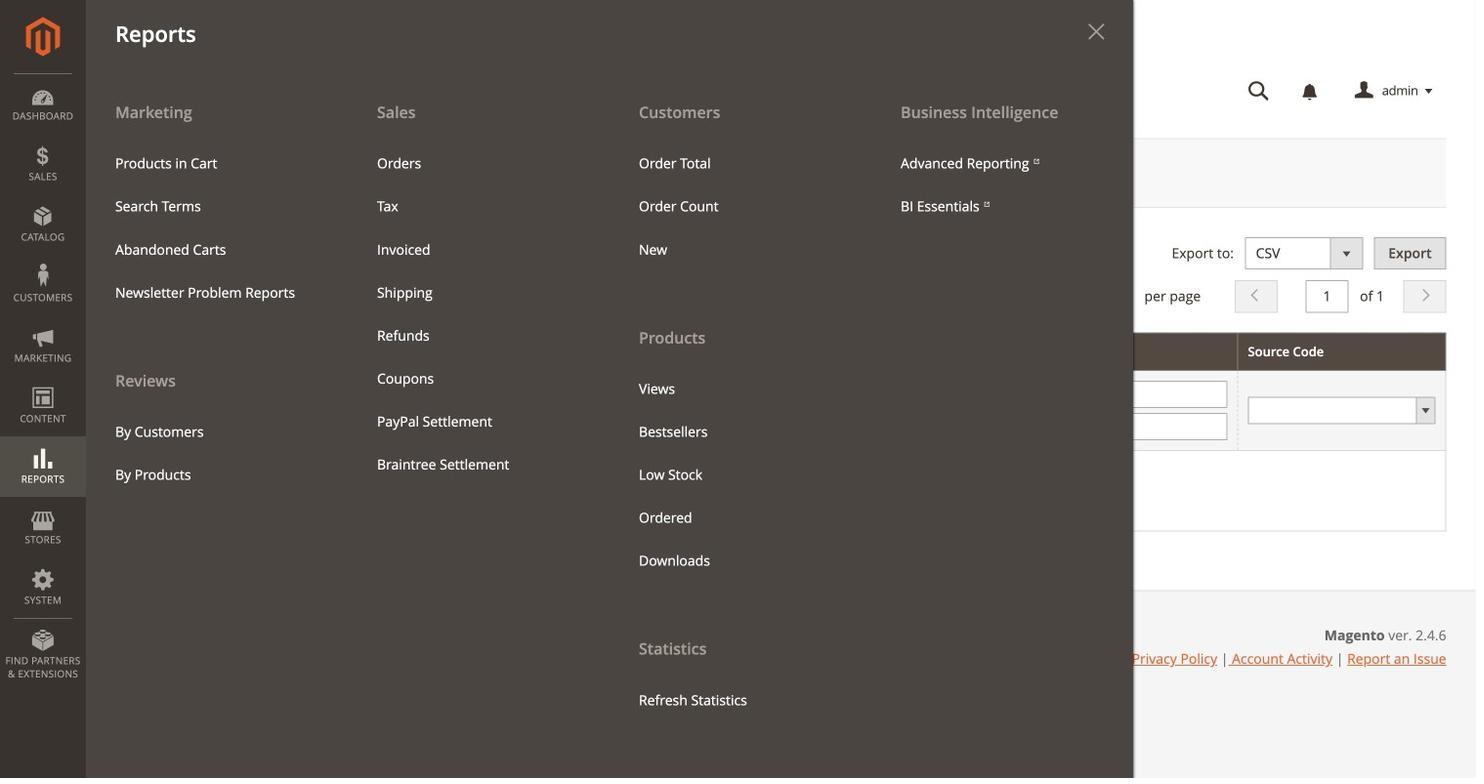 Task type: describe. For each thing, give the bounding box(es) containing it.
From text field
[[874, 381, 1228, 408]]



Task type: locate. For each thing, give the bounding box(es) containing it.
None text field
[[500, 397, 854, 425]]

menu
[[86, 90, 1134, 779], [86, 90, 348, 497], [610, 90, 872, 723], [101, 142, 333, 315], [363, 142, 595, 487], [625, 142, 857, 272], [886, 142, 1119, 228], [625, 368, 857, 583], [101, 411, 333, 497]]

menu bar
[[0, 0, 1134, 779]]

To text field
[[874, 413, 1228, 441]]

None text field
[[1306, 281, 1349, 313], [126, 397, 479, 425], [1306, 281, 1349, 313], [126, 397, 479, 425]]

magento admin panel image
[[26, 17, 60, 57]]



